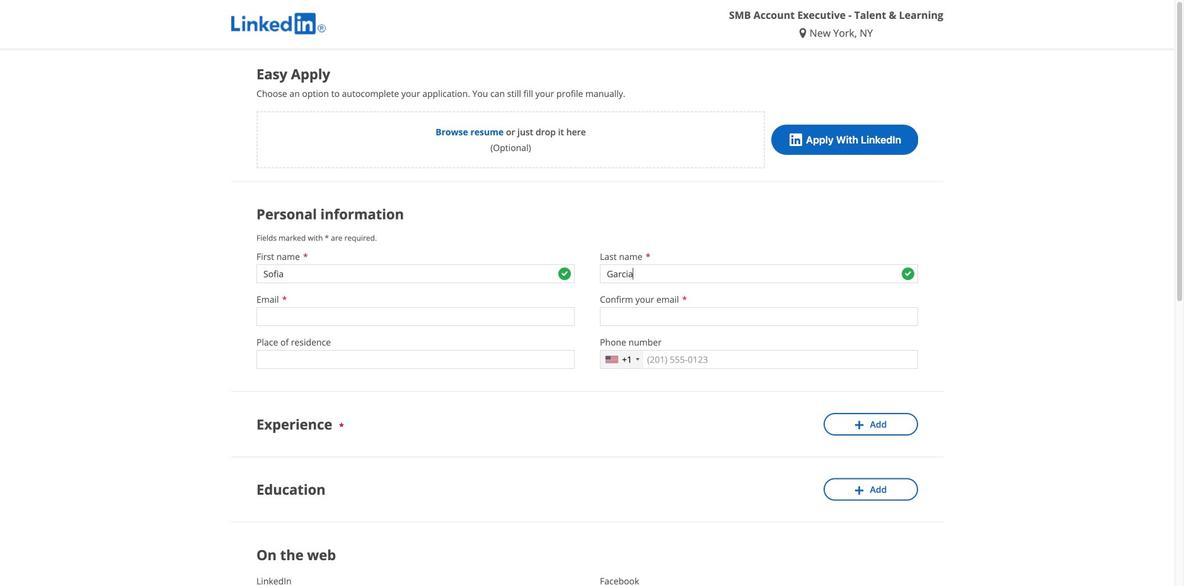 Task type: describe. For each thing, give the bounding box(es) containing it.
linkedin logo image
[[231, 13, 326, 34]]

location image
[[800, 28, 810, 38]]



Task type: vqa. For each thing, say whether or not it's contained in the screenshot.
location icon
yes



